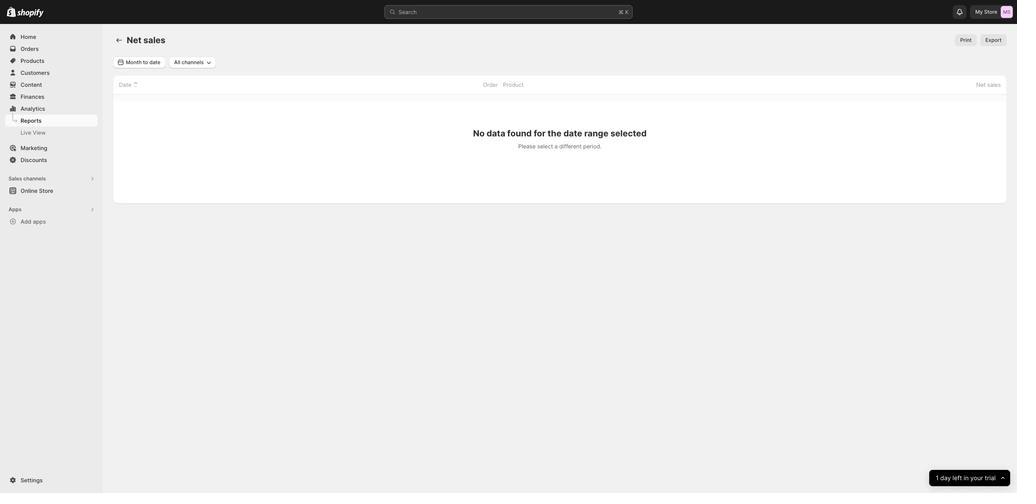 Task type: vqa. For each thing, say whether or not it's contained in the screenshot.
text box
no



Task type: describe. For each thing, give the bounding box(es) containing it.
1 day left in your trial
[[936, 475, 996, 483]]

all channels button
[[169, 57, 216, 69]]

select
[[537, 143, 553, 150]]

left
[[953, 475, 962, 483]]

store for my store
[[985, 9, 998, 15]]

online
[[21, 188, 38, 194]]

home link
[[5, 31, 98, 43]]

date button
[[118, 77, 141, 93]]

the
[[548, 128, 562, 139]]

month to date button
[[113, 57, 166, 69]]

⌘ k
[[619, 9, 629, 15]]

store for online store
[[39, 188, 53, 194]]

no data found for the date range selected please select a different period.
[[473, 128, 647, 150]]

order button
[[473, 77, 500, 93]]

your
[[971, 475, 984, 483]]

shopify image
[[7, 7, 16, 17]]

analytics
[[21, 105, 45, 112]]

home
[[21, 33, 36, 40]]

online store link
[[5, 185, 98, 197]]

trial
[[985, 475, 996, 483]]

month to date
[[126, 59, 161, 66]]

add apps button
[[5, 216, 98, 228]]

month
[[126, 59, 142, 66]]

1 day left in your trial button
[[930, 471, 1011, 487]]

products link
[[5, 55, 98, 67]]

discounts
[[21, 157, 47, 164]]

settings link
[[5, 475, 98, 487]]

marketing
[[21, 145, 47, 152]]

0 horizontal spatial net sales
[[127, 35, 166, 45]]

period.
[[584, 143, 602, 150]]

net sales button
[[967, 77, 1003, 93]]

my store image
[[1001, 6, 1013, 18]]

range
[[585, 128, 609, 139]]

order
[[483, 81, 498, 88]]

settings
[[21, 478, 43, 484]]

0 horizontal spatial net
[[127, 35, 142, 45]]

k
[[626, 9, 629, 15]]

1
[[936, 475, 939, 483]]

products
[[21, 57, 44, 64]]

reports
[[21, 117, 42, 124]]

content
[[21, 81, 42, 88]]

found
[[508, 128, 532, 139]]

apps button
[[5, 204, 98, 216]]

please
[[519, 143, 536, 150]]

my
[[976, 9, 983, 15]]

add
[[21, 218, 31, 225]]

a
[[555, 143, 558, 150]]

view
[[33, 129, 46, 136]]

all
[[174, 59, 180, 66]]

export
[[986, 37, 1002, 43]]



Task type: locate. For each thing, give the bounding box(es) containing it.
channels right all
[[182, 59, 204, 66]]

reports link
[[5, 115, 98, 127]]

date inside no data found for the date range selected please select a different period.
[[564, 128, 583, 139]]

net sales inside button
[[977, 81, 1001, 88]]

my store
[[976, 9, 998, 15]]

sales
[[9, 176, 22, 182]]

orders link
[[5, 43, 98, 55]]

to
[[143, 59, 148, 66]]

0 horizontal spatial store
[[39, 188, 53, 194]]

finances
[[21, 93, 44, 100]]

sales inside button
[[988, 81, 1001, 88]]

0 horizontal spatial channels
[[23, 176, 46, 182]]

export button
[[981, 34, 1007, 46]]

date
[[149, 59, 161, 66], [564, 128, 583, 139]]

1 horizontal spatial net
[[977, 81, 986, 88]]

⌘
[[619, 9, 624, 15]]

add apps
[[21, 218, 46, 225]]

shopify image
[[17, 9, 44, 17]]

store
[[985, 9, 998, 15], [39, 188, 53, 194]]

apps
[[33, 218, 46, 225]]

0 vertical spatial date
[[149, 59, 161, 66]]

1 horizontal spatial channels
[[182, 59, 204, 66]]

1 vertical spatial net sales
[[977, 81, 1001, 88]]

search
[[399, 9, 417, 15]]

live view
[[21, 129, 46, 136]]

1 vertical spatial channels
[[23, 176, 46, 182]]

0 vertical spatial store
[[985, 9, 998, 15]]

channels for all channels
[[182, 59, 204, 66]]

data
[[487, 128, 506, 139]]

online store
[[21, 188, 53, 194]]

customers
[[21, 69, 50, 76]]

1 vertical spatial store
[[39, 188, 53, 194]]

online store button
[[0, 185, 103, 197]]

print button
[[956, 34, 977, 46]]

1 horizontal spatial sales
[[988, 81, 1001, 88]]

selected
[[611, 128, 647, 139]]

in
[[964, 475, 969, 483]]

live view link
[[5, 127, 98, 139]]

1 horizontal spatial date
[[564, 128, 583, 139]]

1 vertical spatial net
[[977, 81, 986, 88]]

date inside month to date dropdown button
[[149, 59, 161, 66]]

0 vertical spatial net
[[127, 35, 142, 45]]

store inside button
[[39, 188, 53, 194]]

channels inside button
[[23, 176, 46, 182]]

date
[[119, 81, 131, 88]]

channels inside dropdown button
[[182, 59, 204, 66]]

product
[[503, 81, 524, 88]]

date right to
[[149, 59, 161, 66]]

0 vertical spatial channels
[[182, 59, 204, 66]]

1 horizontal spatial store
[[985, 9, 998, 15]]

apps
[[9, 206, 22, 213]]

channels up online store
[[23, 176, 46, 182]]

sales channels button
[[5, 173, 98, 185]]

net inside button
[[977, 81, 986, 88]]

sales
[[144, 35, 166, 45], [988, 81, 1001, 88]]

1 vertical spatial date
[[564, 128, 583, 139]]

different
[[560, 143, 582, 150]]

net sales
[[127, 35, 166, 45], [977, 81, 1001, 88]]

discounts link
[[5, 154, 98, 166]]

analytics link
[[5, 103, 98, 115]]

0 horizontal spatial date
[[149, 59, 161, 66]]

no
[[473, 128, 485, 139]]

net
[[127, 35, 142, 45], [977, 81, 986, 88]]

store right my
[[985, 9, 998, 15]]

1 vertical spatial sales
[[988, 81, 1001, 88]]

0 horizontal spatial sales
[[144, 35, 166, 45]]

day
[[941, 475, 951, 483]]

sales channels
[[9, 176, 46, 182]]

live
[[21, 129, 31, 136]]

1 horizontal spatial net sales
[[977, 81, 1001, 88]]

0 vertical spatial sales
[[144, 35, 166, 45]]

channels for sales channels
[[23, 176, 46, 182]]

all channels
[[174, 59, 204, 66]]

date up different
[[564, 128, 583, 139]]

product button
[[502, 77, 534, 93]]

0 vertical spatial net sales
[[127, 35, 166, 45]]

marketing link
[[5, 142, 98, 154]]

store down sales channels button
[[39, 188, 53, 194]]

content link
[[5, 79, 98, 91]]

customers link
[[5, 67, 98, 79]]

for
[[534, 128, 546, 139]]

channels
[[182, 59, 204, 66], [23, 176, 46, 182]]

print
[[961, 37, 972, 43]]

finances link
[[5, 91, 98, 103]]

orders
[[21, 45, 39, 52]]



